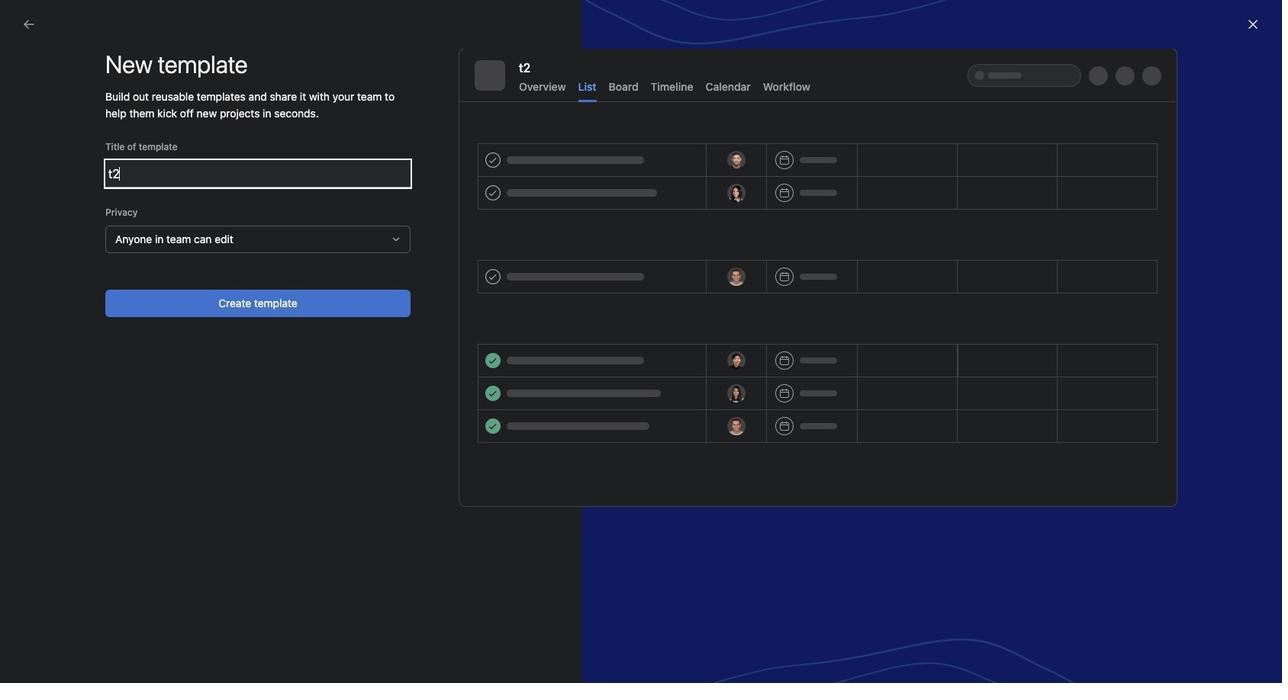 Task type: vqa. For each thing, say whether or not it's contained in the screenshot.
first Mark complete image from the bottom
no



Task type: locate. For each thing, give the bounding box(es) containing it.
list item
[[377, 325, 833, 372], [377, 372, 833, 418], [377, 418, 833, 465], [377, 465, 833, 511], [377, 682, 833, 684]]

list box
[[461, 6, 827, 31]]

None text field
[[105, 160, 411, 188]]

hide sidebar image
[[20, 12, 32, 24]]

5 list item from the top
[[377, 682, 833, 684]]



Task type: describe. For each thing, give the bounding box(es) containing it.
global element
[[0, 37, 183, 129]]

1 list item from the top
[[377, 325, 833, 372]]

4 list item from the top
[[377, 465, 833, 511]]

3 list item from the top
[[377, 418, 833, 465]]

this is a preview of your project template image
[[460, 49, 1177, 507]]

2 list item from the top
[[377, 372, 833, 418]]

projects element
[[0, 243, 183, 469]]

go back image
[[23, 18, 35, 31]]

close image
[[1247, 18, 1259, 31]]



